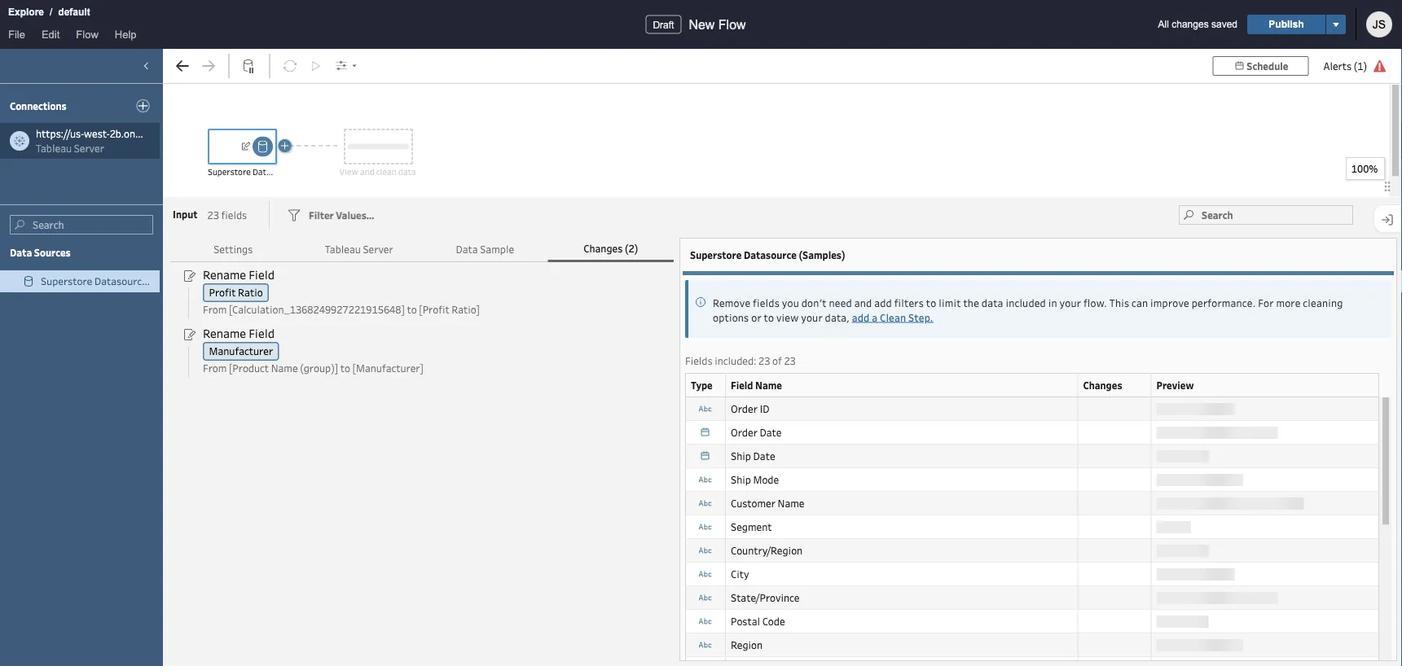 Task type: describe. For each thing, give the bounding box(es) containing it.
to inside rename field manufacturer from [product name (group)] to [manufacturer]
[[341, 361, 351, 375]]

1 horizontal spatial data
[[982, 296, 1004, 310]]

2 horizontal spatial (samples)
[[799, 249, 846, 262]]

(2)
[[625, 242, 638, 256]]

rename for rename field manufacturer from [product name (group)] to [manufacturer]
[[203, 326, 246, 342]]

state/province
[[731, 591, 800, 605]]

input
[[173, 208, 198, 221]]

add a clean step.
[[852, 311, 934, 324]]

1 horizontal spatial add
[[875, 296, 893, 310]]

default
[[58, 7, 90, 18]]

field for rename field manufacturer from [product name (group)] to [manufacturer]
[[249, 326, 275, 342]]

need
[[830, 296, 853, 310]]

order date
[[731, 426, 782, 439]]

name for customer
[[778, 497, 805, 510]]

[calculation_1368249927221915648]
[[229, 303, 405, 316]]

type
[[691, 379, 713, 392]]

0 vertical spatial superstore datasource (samples)
[[208, 166, 337, 178]]

a
[[872, 311, 878, 324]]

1 vertical spatial superstore datasource (samples)
[[690, 249, 846, 262]]

0 horizontal spatial tableau
[[36, 141, 72, 155]]

ship date
[[731, 450, 776, 463]]

add connection image
[[136, 99, 150, 113]]

1 horizontal spatial search text field
[[1180, 205, 1354, 225]]

rename field manufacturer from [product name (group)] to [manufacturer]
[[203, 326, 424, 375]]

ship for ship mode
[[731, 473, 752, 487]]

don't
[[802, 296, 827, 310]]

remove
[[713, 296, 751, 310]]

the
[[964, 296, 980, 310]]

explore link
[[7, 4, 45, 20]]

ship date row
[[686, 444, 1380, 469]]

1 horizontal spatial flow
[[719, 17, 746, 32]]

country/region row
[[686, 539, 1380, 564]]

name for field
[[756, 379, 783, 392]]

order date row
[[686, 421, 1380, 446]]

data sources
[[10, 246, 71, 259]]

1 horizontal spatial 23
[[759, 355, 771, 368]]

edit button
[[33, 25, 68, 49]]

this can improve performance. for more cleaning options or to view your data,
[[713, 296, 1344, 324]]

connections
[[10, 99, 67, 112]]

explore / default
[[8, 7, 90, 18]]

options
[[713, 311, 750, 324]]

code
[[763, 615, 785, 628]]

help
[[115, 28, 137, 40]]

state/province row
[[686, 586, 1380, 611]]

mode
[[754, 473, 779, 487]]

city
[[731, 568, 750, 581]]

or
[[752, 311, 762, 324]]

view and clean data
[[340, 166, 416, 178]]

fields
[[686, 355, 713, 368]]

all
[[1159, 19, 1170, 30]]

view
[[340, 166, 359, 178]]

your inside "this can improve performance. for more cleaning options or to view your data,"
[[802, 311, 823, 324]]

edit
[[42, 28, 60, 40]]

you
[[782, 296, 800, 310]]

file button
[[0, 25, 33, 49]]

[manufacturer]
[[353, 361, 424, 375]]

cleaning
[[1304, 296, 1344, 310]]

(group)]
[[300, 361, 338, 375]]

country/region
[[731, 544, 803, 558]]

view
[[777, 311, 799, 324]]

draft
[[653, 19, 674, 30]]

of
[[773, 355, 782, 368]]

for
[[1259, 296, 1275, 310]]

grid containing order id
[[686, 373, 1392, 667]]

row group inside grid
[[686, 397, 1380, 667]]

js
[[1373, 18, 1387, 31]]

ratio
[[238, 286, 263, 300]]

2 vertical spatial superstore datasource (samples)
[[41, 275, 196, 288]]

default link
[[57, 4, 91, 20]]

0 vertical spatial datasource
[[253, 166, 297, 178]]

changes (2)
[[584, 242, 638, 256]]

customer
[[731, 497, 776, 510]]

2 vertical spatial datasource
[[94, 275, 147, 288]]

sources
[[34, 246, 71, 259]]

/
[[50, 7, 52, 18]]

all changes saved
[[1159, 19, 1238, 30]]

city row
[[686, 562, 1380, 588]]

ship mode
[[731, 473, 779, 487]]

2 vertical spatial superstore
[[41, 275, 92, 288]]

included
[[1006, 296, 1047, 310]]

from inside rename field manufacturer from [product name (group)] to [manufacturer]
[[203, 361, 227, 375]]

0 horizontal spatial search text field
[[10, 215, 153, 235]]

explore
[[8, 7, 44, 18]]

order id
[[731, 402, 770, 416]]

publish
[[1270, 19, 1305, 30]]

fields for remove
[[753, 296, 780, 310]]

schedule button
[[1213, 56, 1310, 76]]

flow button
[[68, 25, 107, 49]]

(1)
[[1355, 59, 1368, 73]]

0 vertical spatial server
[[74, 141, 104, 155]]

more
[[1277, 296, 1302, 310]]

1 horizontal spatial your
[[1060, 296, 1082, 310]]



Task type: vqa. For each thing, say whether or not it's contained in the screenshot.
Ship Date at the right of page
yes



Task type: locate. For each thing, give the bounding box(es) containing it.
field inside rename field profit ratio from [calculation_1368249927221915648] to [profit ratio]
[[249, 267, 275, 283]]

1 horizontal spatial and
[[855, 296, 873, 310]]

flow inside flow popup button
[[76, 28, 98, 40]]

performance.
[[1192, 296, 1257, 310]]

1 vertical spatial data
[[982, 296, 1004, 310]]

segment
[[731, 520, 772, 534]]

from inside rename field profit ratio from [calculation_1368249927221915648] to [profit ratio]
[[203, 303, 227, 316]]

flow
[[719, 17, 746, 32], [76, 28, 98, 40]]

your down don't
[[802, 311, 823, 324]]

2 ship from the top
[[731, 473, 752, 487]]

superstore up info image
[[690, 249, 742, 262]]

fields for 23
[[221, 208, 247, 222]]

0 horizontal spatial datasource
[[94, 275, 147, 288]]

clean
[[376, 166, 397, 178]]

data sample
[[456, 243, 514, 256]]

flow down default link
[[76, 28, 98, 40]]

Search text field
[[1180, 205, 1354, 225], [10, 215, 153, 235]]

2 from from the top
[[203, 361, 227, 375]]

name inside "row"
[[778, 497, 805, 510]]

1 vertical spatial ship
[[731, 473, 752, 487]]

field for rename field profit ratio from [calculation_1368249927221915648] to [profit ratio]
[[249, 267, 275, 283]]

alerts
[[1324, 59, 1352, 73]]

field inside rename field manufacturer from [product name (group)] to [manufacturer]
[[249, 326, 275, 342]]

improve
[[1151, 296, 1190, 310]]

0 horizontal spatial superstore datasource (samples)
[[41, 275, 196, 288]]

tableau down connections
[[36, 141, 72, 155]]

data left sources
[[10, 246, 32, 259]]

tableau server up rename field profit ratio from [calculation_1368249927221915648] to [profit ratio]
[[325, 243, 393, 256]]

23
[[207, 208, 219, 222], [759, 355, 771, 368], [785, 355, 796, 368]]

2 horizontal spatial superstore datasource (samples)
[[690, 249, 846, 262]]

field up manufacturer
[[249, 326, 275, 342]]

data,
[[825, 311, 850, 324]]

superstore datasource (samples) down sources
[[41, 275, 196, 288]]

fields up "settings"
[[221, 208, 247, 222]]

and
[[360, 166, 375, 178], [855, 296, 873, 310]]

date for ship date
[[754, 450, 776, 463]]

1 horizontal spatial tableau server
[[325, 243, 393, 256]]

order for order date
[[731, 426, 758, 439]]

order down order id
[[731, 426, 758, 439]]

1 vertical spatial rename
[[203, 326, 246, 342]]

ship inside ship date "row"
[[731, 450, 752, 463]]

changes for changes
[[1084, 379, 1123, 392]]

0 vertical spatial superstore
[[208, 166, 251, 178]]

grid
[[686, 373, 1392, 667]]

0 horizontal spatial (samples)
[[150, 275, 196, 288]]

0 vertical spatial and
[[360, 166, 375, 178]]

order for order id
[[731, 402, 758, 416]]

ship mode row
[[686, 468, 1380, 493]]

name
[[271, 361, 298, 375], [756, 379, 783, 392], [778, 497, 805, 510]]

0 vertical spatial from
[[203, 303, 227, 316]]

superstore up 23 fields
[[208, 166, 251, 178]]

and right view
[[360, 166, 375, 178]]

1 horizontal spatial data
[[456, 243, 478, 256]]

date for order date
[[760, 426, 782, 439]]

id
[[760, 402, 770, 416]]

tableau
[[36, 141, 72, 155], [325, 243, 361, 256]]

clean
[[880, 311, 907, 324]]

order left id at the bottom right of the page
[[731, 402, 758, 416]]

(samples) left view
[[299, 166, 337, 178]]

flow right new
[[719, 17, 746, 32]]

to left '[profit'
[[407, 303, 417, 316]]

2 rename from the top
[[203, 326, 246, 342]]

0 vertical spatial changes
[[584, 242, 623, 256]]

1 horizontal spatial (samples)
[[299, 166, 337, 178]]

rename for rename field profit ratio from [calculation_1368249927221915648] to [profit ratio]
[[203, 267, 246, 283]]

[product
[[229, 361, 269, 375]]

schedule
[[1248, 60, 1289, 73]]

field name
[[731, 379, 783, 392]]

1 vertical spatial date
[[754, 450, 776, 463]]

postal
[[731, 615, 761, 628]]

publish button
[[1248, 15, 1326, 34]]

1 vertical spatial name
[[756, 379, 783, 392]]

(samples) left profit
[[150, 275, 196, 288]]

changes left (2)
[[584, 242, 623, 256]]

rename inside rename field profit ratio from [calculation_1368249927221915648] to [profit ratio]
[[203, 267, 246, 283]]

1 horizontal spatial tableau
[[325, 243, 361, 256]]

rename up profit
[[203, 267, 246, 283]]

changes
[[1172, 19, 1209, 30]]

superstore datasource (samples) up 23 fields
[[208, 166, 337, 178]]

date inside row
[[760, 426, 782, 439]]

0 horizontal spatial your
[[802, 311, 823, 324]]

23 fields
[[207, 208, 247, 222]]

order inside row
[[731, 402, 758, 416]]

1 vertical spatial server
[[363, 243, 393, 256]]

rename up manufacturer
[[203, 326, 246, 342]]

from down profit
[[203, 303, 227, 316]]

ship for ship date
[[731, 450, 752, 463]]

postal code row
[[686, 610, 1380, 635]]

alerts (1)
[[1324, 59, 1368, 73]]

add left a
[[852, 311, 870, 324]]

limit
[[939, 296, 962, 310]]

fields up or
[[753, 296, 780, 310]]

1 vertical spatial add
[[852, 311, 870, 324]]

2 order from the top
[[731, 426, 758, 439]]

datasource
[[253, 166, 297, 178], [744, 249, 797, 262], [94, 275, 147, 288]]

date inside "row"
[[754, 450, 776, 463]]

23 left of
[[759, 355, 771, 368]]

can
[[1132, 296, 1149, 310]]

your
[[1060, 296, 1082, 310], [802, 311, 823, 324]]

[profit
[[419, 303, 450, 316]]

region row
[[686, 633, 1380, 659]]

ship up ship mode
[[731, 450, 752, 463]]

1 vertical spatial tableau server
[[325, 243, 393, 256]]

0 vertical spatial order
[[731, 402, 758, 416]]

changes for changes (2)
[[584, 242, 623, 256]]

0 vertical spatial tableau
[[36, 141, 72, 155]]

new
[[689, 17, 715, 32]]

1 rename from the top
[[203, 267, 246, 283]]

1 horizontal spatial datasource
[[253, 166, 297, 178]]

1 vertical spatial order
[[731, 426, 758, 439]]

js button
[[1367, 11, 1393, 37]]

and up a
[[855, 296, 873, 310]]

superstore datasource (samples)
[[208, 166, 337, 178], [690, 249, 846, 262], [41, 275, 196, 288]]

(samples) up don't
[[799, 249, 846, 262]]

changes left preview
[[1084, 379, 1123, 392]]

order
[[731, 402, 758, 416], [731, 426, 758, 439]]

1 vertical spatial superstore
[[690, 249, 742, 262]]

field down fields included: 23 of 23
[[731, 379, 754, 392]]

0 horizontal spatial server
[[74, 141, 104, 155]]

1 horizontal spatial server
[[363, 243, 393, 256]]

order inside row
[[731, 426, 758, 439]]

from
[[203, 303, 227, 316], [203, 361, 227, 375]]

data for data sample
[[456, 243, 478, 256]]

row group containing order id
[[686, 397, 1380, 667]]

manufacturer
[[209, 345, 273, 358]]

to inside "this can improve performance. for more cleaning options or to view your data,"
[[764, 311, 775, 324]]

1 ship from the top
[[731, 450, 752, 463]]

0 horizontal spatial data
[[398, 166, 416, 178]]

0 horizontal spatial 23
[[207, 208, 219, 222]]

0 horizontal spatial fields
[[221, 208, 247, 222]]

1 from from the top
[[203, 303, 227, 316]]

this
[[1110, 296, 1130, 310]]

0 vertical spatial (samples)
[[299, 166, 337, 178]]

1 vertical spatial fields
[[753, 296, 780, 310]]

ratio]
[[452, 303, 480, 316]]

0 vertical spatial name
[[271, 361, 298, 375]]

postal code
[[731, 615, 785, 628]]

add up a
[[875, 296, 893, 310]]

1 horizontal spatial fields
[[753, 296, 780, 310]]

step.
[[909, 311, 934, 324]]

ship
[[731, 450, 752, 463], [731, 473, 752, 487]]

1 order from the top
[[731, 402, 758, 416]]

23 right input
[[207, 208, 219, 222]]

server
[[74, 141, 104, 155], [363, 243, 393, 256]]

filters
[[895, 296, 924, 310]]

0 horizontal spatial changes
[[584, 242, 623, 256]]

from down manufacturer
[[203, 361, 227, 375]]

sample
[[480, 243, 514, 256]]

rename inside rename field manufacturer from [product name (group)] to [manufacturer]
[[203, 326, 246, 342]]

0 vertical spatial rename
[[203, 267, 246, 283]]

data left sample
[[456, 243, 478, 256]]

tableau server down connections
[[36, 141, 104, 155]]

2 horizontal spatial datasource
[[744, 249, 797, 262]]

name up id at the bottom right of the page
[[756, 379, 783, 392]]

segment row
[[686, 515, 1380, 540]]

add
[[875, 296, 893, 310], [852, 311, 870, 324]]

flow.
[[1084, 296, 1108, 310]]

superstore datasource (samples) up the you
[[690, 249, 846, 262]]

0 horizontal spatial tableau server
[[36, 141, 104, 155]]

date down id at the bottom right of the page
[[760, 426, 782, 439]]

your right in
[[1060, 296, 1082, 310]]

to right (group)]
[[341, 361, 351, 375]]

1 horizontal spatial superstore datasource (samples)
[[208, 166, 337, 178]]

0 vertical spatial fields
[[221, 208, 247, 222]]

to up step.
[[927, 296, 937, 310]]

0 vertical spatial add
[[875, 296, 893, 310]]

2 horizontal spatial superstore
[[690, 249, 742, 262]]

field
[[249, 267, 275, 283], [249, 326, 275, 342], [731, 379, 754, 392]]

customer name
[[731, 497, 805, 510]]

data for data sources
[[10, 246, 32, 259]]

1 vertical spatial tableau
[[325, 243, 361, 256]]

changes
[[584, 242, 623, 256], [1084, 379, 1123, 392]]

info image
[[695, 297, 707, 308]]

file
[[8, 28, 25, 40]]

row group
[[686, 397, 1380, 667]]

0 vertical spatial field
[[249, 267, 275, 283]]

1 horizontal spatial changes
[[1084, 379, 1123, 392]]

name left (group)]
[[271, 361, 298, 375]]

data right clean
[[398, 166, 416, 178]]

0 horizontal spatial and
[[360, 166, 375, 178]]

order id row
[[686, 397, 1380, 422]]

name inside rename field manufacturer from [product name (group)] to [manufacturer]
[[271, 361, 298, 375]]

data
[[398, 166, 416, 178], [982, 296, 1004, 310]]

2 vertical spatial name
[[778, 497, 805, 510]]

field up ratio
[[249, 267, 275, 283]]

to right or
[[764, 311, 775, 324]]

superstore down sources
[[41, 275, 92, 288]]

new flow
[[689, 17, 746, 32]]

customer name row
[[686, 492, 1380, 517]]

profit
[[209, 286, 236, 300]]

ship inside ship mode row
[[731, 473, 752, 487]]

1 horizontal spatial superstore
[[208, 166, 251, 178]]

region
[[731, 639, 763, 652]]

fields included: 23 of 23
[[686, 355, 796, 368]]

data right the
[[982, 296, 1004, 310]]

0 vertical spatial date
[[760, 426, 782, 439]]

1 vertical spatial from
[[203, 361, 227, 375]]

1 vertical spatial datasource
[[744, 249, 797, 262]]

name down mode
[[778, 497, 805, 510]]

0 horizontal spatial superstore
[[41, 275, 92, 288]]

date
[[760, 426, 782, 439], [754, 450, 776, 463]]

23 right of
[[785, 355, 796, 368]]

0 horizontal spatial data
[[10, 246, 32, 259]]

0 vertical spatial ship
[[731, 450, 752, 463]]

help button
[[107, 25, 145, 49]]

included:
[[715, 355, 757, 368]]

0 vertical spatial your
[[1060, 296, 1082, 310]]

2 vertical spatial field
[[731, 379, 754, 392]]

1 vertical spatial field
[[249, 326, 275, 342]]

1 vertical spatial and
[[855, 296, 873, 310]]

settings
[[214, 243, 253, 256]]

0 vertical spatial tableau server
[[36, 141, 104, 155]]

rename field profit ratio from [calculation_1368249927221915648] to [profit ratio]
[[203, 267, 480, 316]]

tableau server
[[36, 141, 104, 155], [325, 243, 393, 256]]

remove fields you don't need and add filters to limit the data included in your flow.
[[713, 296, 1110, 310]]

date up mode
[[754, 450, 776, 463]]

changes inside grid
[[1084, 379, 1123, 392]]

1 vertical spatial changes
[[1084, 379, 1123, 392]]

0 horizontal spatial flow
[[76, 28, 98, 40]]

1 vertical spatial (samples)
[[799, 249, 846, 262]]

row
[[686, 657, 1380, 667]]

data
[[456, 243, 478, 256], [10, 246, 32, 259]]

2 horizontal spatial 23
[[785, 355, 796, 368]]

preview
[[1157, 379, 1195, 392]]

saved
[[1212, 19, 1238, 30]]

rename
[[203, 267, 246, 283], [203, 326, 246, 342]]

in
[[1049, 296, 1058, 310]]

0 vertical spatial data
[[398, 166, 416, 178]]

1 vertical spatial your
[[802, 311, 823, 324]]

tableau up rename field profit ratio from [calculation_1368249927221915648] to [profit ratio]
[[325, 243, 361, 256]]

to inside rename field profit ratio from [calculation_1368249927221915648] to [profit ratio]
[[407, 303, 417, 316]]

ship left mode
[[731, 473, 752, 487]]

0 horizontal spatial add
[[852, 311, 870, 324]]

2 vertical spatial (samples)
[[150, 275, 196, 288]]



